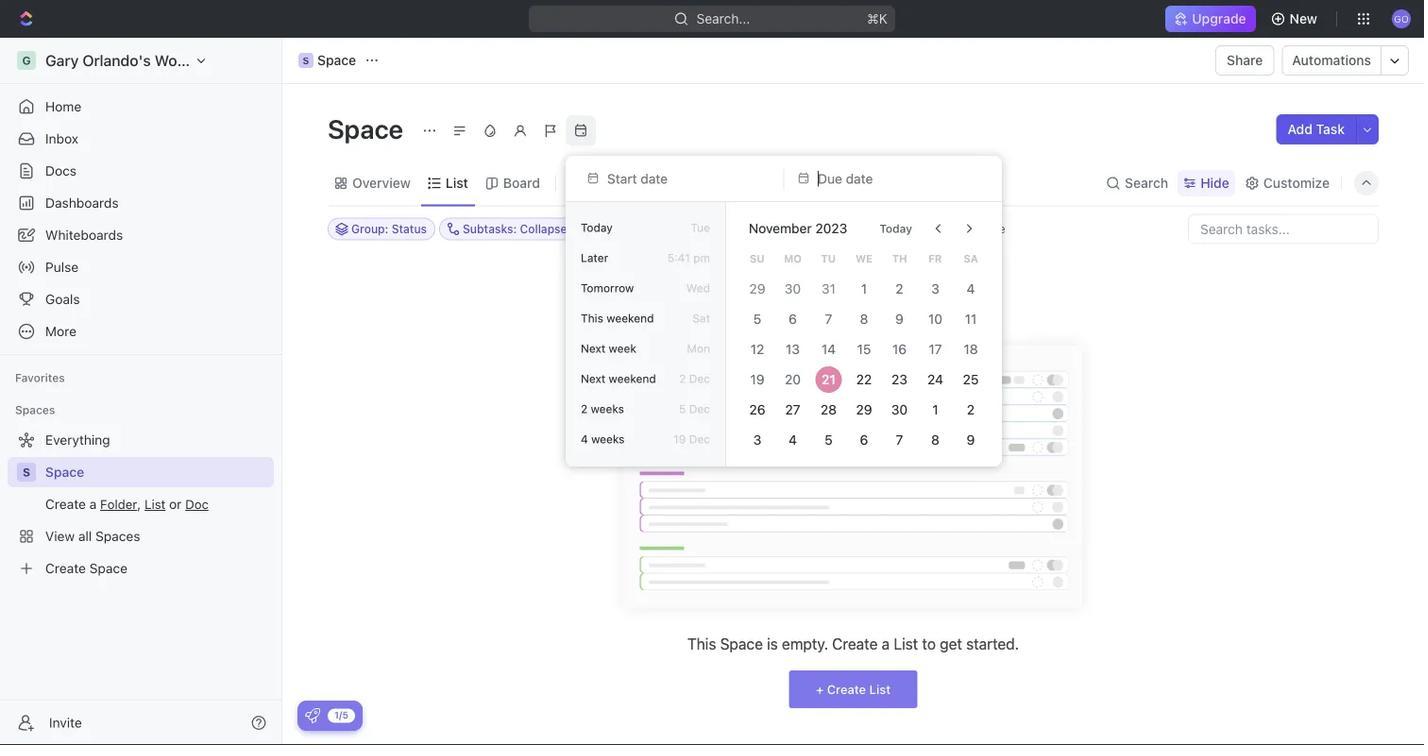 Task type: locate. For each thing, give the bounding box(es) containing it.
new
[[1290, 11, 1318, 26]]

19 down the 5 dec
[[674, 433, 686, 446]]

1 horizontal spatial hide
[[1201, 175, 1230, 191]]

12
[[751, 342, 765, 357]]

0 horizontal spatial 8
[[860, 311, 869, 327]]

0 vertical spatial next
[[581, 342, 606, 355]]

5 up 19 dec
[[679, 402, 686, 416]]

weeks up 4 weeks
[[591, 402, 624, 416]]

space, , element
[[299, 53, 314, 68], [17, 463, 36, 482]]

1 horizontal spatial this
[[688, 635, 717, 653]]

1 vertical spatial weekend
[[609, 372, 656, 385]]

4 down 2 weeks
[[581, 433, 588, 446]]

1 horizontal spatial 8
[[932, 432, 940, 448]]

tue
[[691, 221, 711, 234]]

0 vertical spatial 6
[[789, 311, 797, 327]]

dec down the 5 dec
[[689, 433, 711, 446]]

9 down 25 in the right of the page
[[967, 432, 976, 448]]

0 horizontal spatial this
[[581, 312, 604, 325]]

search...
[[697, 11, 751, 26]]

next week
[[581, 342, 637, 355]]

1 horizontal spatial 29
[[856, 402, 873, 418]]

0 vertical spatial 19
[[750, 372, 765, 387]]

next for next week
[[581, 342, 606, 355]]

9
[[896, 311, 904, 327], [967, 432, 976, 448]]

list link
[[442, 170, 468, 197]]

0 vertical spatial list
[[446, 175, 468, 191]]

9 up 16
[[896, 311, 904, 327]]

0 horizontal spatial hide
[[981, 223, 1006, 236]]

0 vertical spatial 29
[[750, 281, 766, 297]]

17
[[929, 342, 942, 357]]

1 next from the top
[[581, 342, 606, 355]]

1 vertical spatial 19
[[674, 433, 686, 446]]

list right a
[[894, 635, 919, 653]]

hide button
[[1178, 170, 1236, 197]]

goals link
[[8, 284, 274, 315]]

1 vertical spatial create
[[827, 683, 866, 697]]

1 vertical spatial space, , element
[[17, 463, 36, 482]]

upgrade
[[1193, 11, 1247, 26]]

4
[[967, 281, 976, 297], [789, 432, 797, 448], [581, 433, 588, 446]]

1 horizontal spatial 1
[[933, 402, 939, 418]]

1 down we on the top right of the page
[[862, 281, 867, 297]]

space link
[[45, 457, 270, 488]]

new button
[[1264, 4, 1329, 34]]

27
[[786, 402, 801, 418]]

next weekend
[[581, 372, 656, 385]]

0 vertical spatial weekend
[[607, 312, 654, 325]]

4 up 11
[[967, 281, 976, 297]]

next up 2 weeks
[[581, 372, 606, 385]]

this for this space is empty. create a list to get started.
[[688, 635, 717, 653]]

20
[[785, 372, 801, 387]]

6 down 22
[[860, 432, 869, 448]]

1 horizontal spatial s
[[303, 55, 309, 66]]

share
[[1227, 52, 1264, 68]]

2 horizontal spatial 4
[[967, 281, 976, 297]]

5:41 pm
[[668, 251, 711, 265]]

this weekend
[[581, 312, 654, 325]]

23
[[892, 372, 908, 387]]

1 down 24
[[933, 402, 939, 418]]

1 horizontal spatial 3
[[932, 281, 940, 297]]

november 2023
[[749, 221, 848, 236]]

list
[[446, 175, 468, 191], [894, 635, 919, 653], [870, 683, 891, 697]]

weeks down 2 weeks
[[592, 433, 625, 446]]

1 vertical spatial hide
[[981, 223, 1006, 236]]

2 next from the top
[[581, 372, 606, 385]]

space
[[317, 52, 356, 68], [328, 113, 409, 144], [45, 464, 84, 480], [721, 635, 763, 653]]

0 vertical spatial space, , element
[[299, 53, 314, 68]]

7 down 23
[[896, 432, 904, 448]]

add
[[1288, 121, 1313, 137]]

1 dec from the top
[[689, 372, 711, 385]]

0 vertical spatial 7
[[825, 311, 833, 327]]

1 vertical spatial s
[[23, 466, 30, 479]]

8 up 15
[[860, 311, 869, 327]]

0 vertical spatial 30
[[785, 281, 801, 297]]

0 horizontal spatial 1
[[862, 281, 867, 297]]

5 up '12'
[[754, 311, 762, 327]]

30 down mo
[[785, 281, 801, 297]]

1 horizontal spatial 6
[[860, 432, 869, 448]]

home link
[[8, 92, 274, 122]]

this left is
[[688, 635, 717, 653]]

s for s space
[[303, 55, 309, 66]]

1 horizontal spatial list
[[870, 683, 891, 697]]

weekend down week
[[609, 372, 656, 385]]

30
[[785, 281, 801, 297], [892, 402, 908, 418]]

create
[[833, 635, 878, 653], [827, 683, 866, 697]]

weekend up week
[[607, 312, 654, 325]]

0 vertical spatial 9
[[896, 311, 904, 327]]

next left week
[[581, 342, 606, 355]]

1 vertical spatial next
[[581, 372, 606, 385]]

1 vertical spatial 9
[[967, 432, 976, 448]]

this down tomorrow
[[581, 312, 604, 325]]

22
[[857, 372, 872, 387]]

dec down mon
[[689, 372, 711, 385]]

dec for 19 dec
[[689, 433, 711, 446]]

2 vertical spatial 5
[[825, 432, 833, 448]]

upgrade link
[[1166, 6, 1256, 32]]

s inside space, , element
[[23, 466, 30, 479]]

1 vertical spatial list
[[894, 635, 919, 653]]

0 vertical spatial hide
[[1201, 175, 1230, 191]]

overview link
[[349, 170, 411, 197]]

0 vertical spatial 8
[[860, 311, 869, 327]]

2023
[[816, 221, 848, 236]]

2 horizontal spatial list
[[894, 635, 919, 653]]

1 horizontal spatial 4
[[789, 432, 797, 448]]

0 horizontal spatial 5
[[679, 402, 686, 416]]

1 vertical spatial 3
[[754, 432, 762, 448]]

space, , element inside space tree
[[17, 463, 36, 482]]

3 down fr
[[932, 281, 940, 297]]

3
[[932, 281, 940, 297], [754, 432, 762, 448]]

0 horizontal spatial s
[[23, 466, 30, 479]]

31
[[822, 281, 836, 297]]

automations button
[[1283, 46, 1381, 75]]

create left a
[[833, 635, 878, 653]]

1 vertical spatial 8
[[932, 432, 940, 448]]

18
[[964, 342, 979, 357]]

november
[[749, 221, 812, 236]]

5 down "28"
[[825, 432, 833, 448]]

is
[[767, 635, 778, 653]]

3 dec from the top
[[689, 433, 711, 446]]

+
[[816, 683, 824, 697]]

list left board link
[[446, 175, 468, 191]]

this for this weekend
[[581, 312, 604, 325]]

th
[[893, 253, 908, 265]]

29 down su
[[750, 281, 766, 297]]

today up th
[[880, 222, 913, 235]]

8 down 24
[[932, 432, 940, 448]]

0 horizontal spatial 29
[[750, 281, 766, 297]]

hide
[[1201, 175, 1230, 191], [981, 223, 1006, 236]]

1 vertical spatial weeks
[[592, 433, 625, 446]]

1 vertical spatial 30
[[892, 402, 908, 418]]

add task button
[[1277, 114, 1357, 145]]

list down a
[[870, 683, 891, 697]]

inbox
[[45, 131, 78, 146]]

s inside s space
[[303, 55, 309, 66]]

2 up 4 weeks
[[581, 402, 588, 416]]

2 vertical spatial dec
[[689, 433, 711, 446]]

fr
[[929, 253, 942, 265]]

favorites button
[[8, 367, 73, 389]]

0 horizontal spatial today
[[581, 221, 613, 234]]

19
[[750, 372, 765, 387], [674, 433, 686, 446]]

1 vertical spatial 7
[[896, 432, 904, 448]]

assignees
[[787, 223, 843, 236]]

invite
[[49, 715, 82, 731]]

whiteboards link
[[8, 220, 274, 250]]

docs link
[[8, 156, 274, 186]]

1 horizontal spatial 5
[[754, 311, 762, 327]]

0 vertical spatial dec
[[689, 372, 711, 385]]

space inside tree
[[45, 464, 84, 480]]

today up later
[[581, 221, 613, 234]]

0 horizontal spatial list
[[446, 175, 468, 191]]

to
[[923, 635, 936, 653]]

1 vertical spatial 5
[[679, 402, 686, 416]]

0 horizontal spatial 30
[[785, 281, 801, 297]]

s
[[303, 55, 309, 66], [23, 466, 30, 479]]

1 vertical spatial this
[[688, 635, 717, 653]]

4 down 27
[[789, 432, 797, 448]]

mo
[[784, 253, 802, 265]]

1 vertical spatial dec
[[689, 402, 711, 416]]

29
[[750, 281, 766, 297], [856, 402, 873, 418]]

0 vertical spatial s
[[303, 55, 309, 66]]

2 dec from the top
[[689, 402, 711, 416]]

2 vertical spatial list
[[870, 683, 891, 697]]

21
[[822, 372, 836, 387]]

1 horizontal spatial 19
[[750, 372, 765, 387]]

hide inside button
[[981, 223, 1006, 236]]

7 down 31 at the right top of the page
[[825, 311, 833, 327]]

6
[[789, 311, 797, 327], [860, 432, 869, 448]]

1 horizontal spatial today
[[880, 222, 913, 235]]

favorites
[[15, 371, 65, 385]]

0 horizontal spatial 19
[[674, 433, 686, 446]]

0 horizontal spatial space, , element
[[17, 463, 36, 482]]

create right +
[[827, 683, 866, 697]]

get
[[940, 635, 963, 653]]

6 up 13
[[789, 311, 797, 327]]

1 vertical spatial 1
[[933, 402, 939, 418]]

1
[[862, 281, 867, 297], [933, 402, 939, 418]]

1 vertical spatial 29
[[856, 402, 873, 418]]

30 down 23
[[892, 402, 908, 418]]

this
[[581, 312, 604, 325], [688, 635, 717, 653]]

19 up 26
[[750, 372, 765, 387]]

tomorrow
[[581, 282, 634, 295]]

weekend
[[607, 312, 654, 325], [609, 372, 656, 385]]

dec down 2 dec
[[689, 402, 711, 416]]

0 vertical spatial weeks
[[591, 402, 624, 416]]

0 horizontal spatial 9
[[896, 311, 904, 327]]

wed
[[687, 282, 711, 295]]

5
[[754, 311, 762, 327], [679, 402, 686, 416], [825, 432, 833, 448]]

Search tasks... text field
[[1190, 215, 1378, 243]]

3 down 26
[[754, 432, 762, 448]]

dec for 5 dec
[[689, 402, 711, 416]]

0 vertical spatial this
[[581, 312, 604, 325]]

1/5
[[334, 710, 349, 721]]

29 down 22
[[856, 402, 873, 418]]

0 horizontal spatial 4
[[581, 433, 588, 446]]



Task type: vqa. For each thing, say whether or not it's contained in the screenshot.
5
yes



Task type: describe. For each thing, give the bounding box(es) containing it.
we
[[856, 253, 873, 265]]

⌘k
[[868, 11, 888, 26]]

inbox link
[[8, 124, 274, 154]]

su
[[750, 253, 765, 265]]

next for next weekend
[[581, 372, 606, 385]]

0 vertical spatial 5
[[754, 311, 762, 327]]

goals
[[45, 291, 80, 307]]

14
[[822, 342, 836, 357]]

search button
[[1101, 170, 1175, 197]]

board
[[503, 175, 540, 191]]

13
[[786, 342, 800, 357]]

weeks for 2 weeks
[[591, 402, 624, 416]]

share button
[[1216, 45, 1275, 76]]

15
[[857, 342, 872, 357]]

dashboards link
[[8, 188, 274, 218]]

board link
[[500, 170, 540, 197]]

automations
[[1293, 52, 1372, 68]]

onboarding checklist button element
[[305, 709, 320, 724]]

0 horizontal spatial 6
[[789, 311, 797, 327]]

hide button
[[973, 218, 1013, 240]]

sat
[[693, 312, 711, 325]]

pulse link
[[8, 252, 274, 283]]

week
[[609, 342, 637, 355]]

2 down th
[[896, 281, 904, 297]]

s space
[[303, 52, 356, 68]]

dashboards
[[45, 195, 119, 211]]

19 for 19
[[750, 372, 765, 387]]

docs
[[45, 163, 77, 179]]

add task
[[1288, 121, 1345, 137]]

pm
[[694, 251, 711, 265]]

sidebar navigation
[[0, 38, 283, 745]]

0 vertical spatial 3
[[932, 281, 940, 297]]

5:41
[[668, 251, 691, 265]]

assignees button
[[764, 218, 852, 240]]

sa
[[964, 253, 979, 265]]

customize
[[1264, 175, 1330, 191]]

overview
[[352, 175, 411, 191]]

0 horizontal spatial 7
[[825, 311, 833, 327]]

5 dec
[[679, 402, 711, 416]]

today button
[[869, 214, 924, 244]]

28
[[821, 402, 837, 418]]

home
[[45, 99, 81, 114]]

s for s
[[23, 466, 30, 479]]

24
[[928, 372, 944, 387]]

11
[[965, 311, 977, 327]]

onboarding checklist button image
[[305, 709, 320, 724]]

4 weeks
[[581, 433, 625, 446]]

tu
[[822, 253, 836, 265]]

later
[[581, 251, 609, 265]]

0 horizontal spatial 3
[[754, 432, 762, 448]]

weekend for next weekend
[[609, 372, 656, 385]]

16
[[893, 342, 907, 357]]

1 horizontal spatial 9
[[967, 432, 976, 448]]

this space is empty. create a list to get started.
[[688, 635, 1020, 653]]

Due date text field
[[818, 171, 968, 186]]

+ create list
[[816, 683, 891, 697]]

search
[[1125, 175, 1169, 191]]

19 dec
[[674, 433, 711, 446]]

2 down 25 in the right of the page
[[967, 402, 975, 418]]

1 vertical spatial 6
[[860, 432, 869, 448]]

1 horizontal spatial 30
[[892, 402, 908, 418]]

2 up the 5 dec
[[679, 372, 686, 385]]

10
[[929, 311, 943, 327]]

weeks for 4 weeks
[[592, 433, 625, 446]]

a
[[882, 635, 890, 653]]

weekend for this weekend
[[607, 312, 654, 325]]

2 weeks
[[581, 402, 624, 416]]

2 horizontal spatial 5
[[825, 432, 833, 448]]

task
[[1317, 121, 1345, 137]]

dec for 2 dec
[[689, 372, 711, 385]]

customize button
[[1239, 170, 1336, 197]]

1 horizontal spatial space, , element
[[299, 53, 314, 68]]

spaces
[[15, 403, 55, 417]]

mon
[[687, 342, 711, 355]]

Start date text field
[[608, 171, 757, 186]]

2 dec
[[679, 372, 711, 385]]

0 vertical spatial 1
[[862, 281, 867, 297]]

empty.
[[782, 635, 829, 653]]

today inside the today button
[[880, 222, 913, 235]]

pulse
[[45, 259, 79, 275]]

whiteboards
[[45, 227, 123, 243]]

space tree
[[8, 425, 274, 584]]

19 for 19 dec
[[674, 433, 686, 446]]

hide inside dropdown button
[[1201, 175, 1230, 191]]

1 horizontal spatial 7
[[896, 432, 904, 448]]

started.
[[967, 635, 1020, 653]]

26
[[750, 402, 766, 418]]

0 vertical spatial create
[[833, 635, 878, 653]]

25
[[963, 372, 979, 387]]



